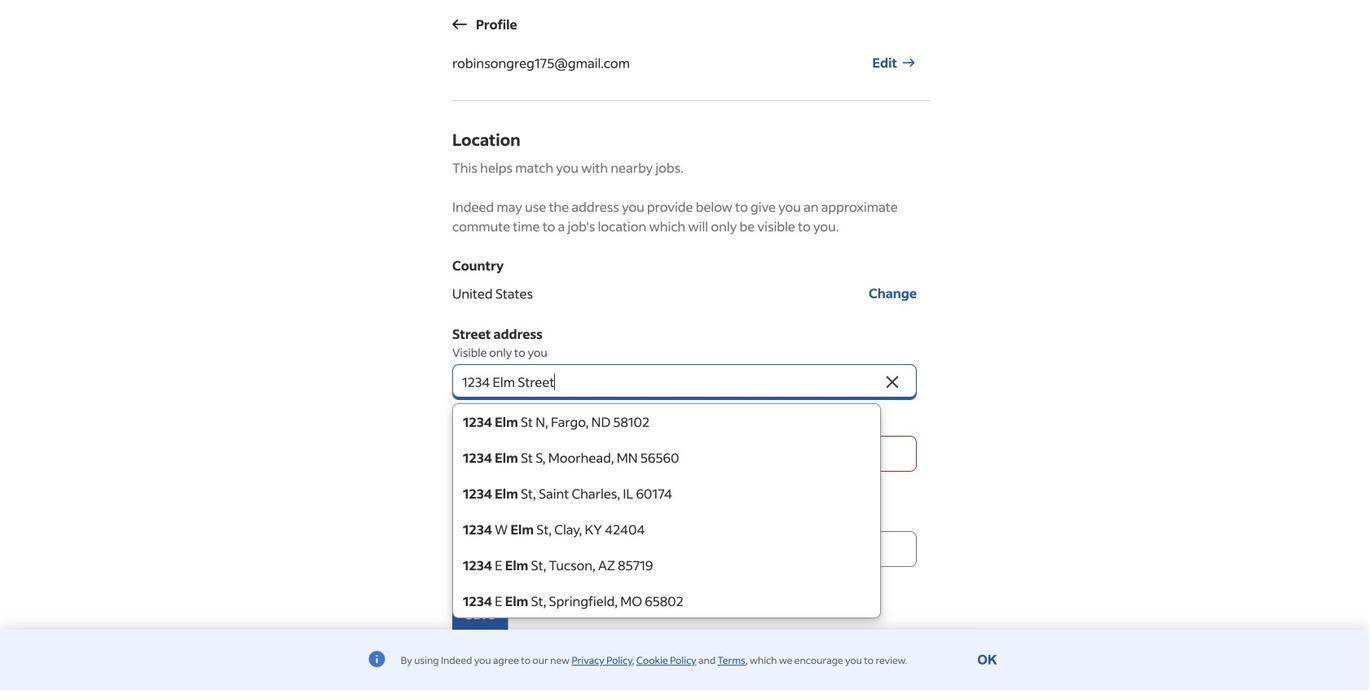Task type: locate. For each thing, give the bounding box(es) containing it.
list box
[[453, 404, 881, 620]]

None field
[[453, 364, 881, 400], [453, 532, 917, 568], [453, 364, 881, 400], [453, 532, 917, 568]]



Task type: describe. For each thing, give the bounding box(es) containing it.
contact information element
[[453, 0, 930, 636]]



Task type: vqa. For each thing, say whether or not it's contained in the screenshot.
Add
no



